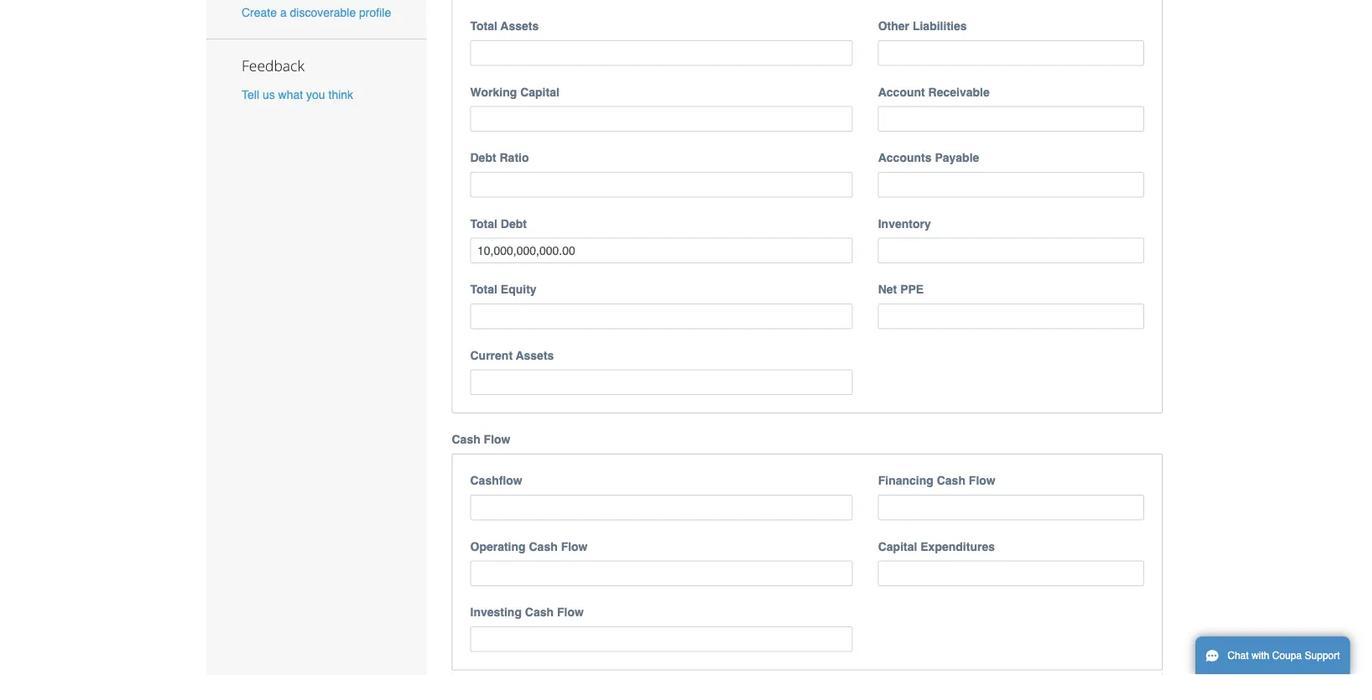 Task type: describe. For each thing, give the bounding box(es) containing it.
1 vertical spatial debt
[[501, 217, 527, 230]]

inventory
[[879, 217, 931, 230]]

feedback
[[242, 56, 305, 75]]

create a discoverable profile link
[[242, 6, 391, 19]]

account
[[879, 85, 926, 99]]

total equity
[[470, 283, 537, 296]]

payable
[[935, 151, 980, 164]]

chat with coupa support
[[1228, 651, 1341, 662]]

other liabilities
[[879, 19, 967, 33]]

cash flow
[[452, 433, 511, 446]]

total for total equity
[[470, 283, 498, 296]]

receivable
[[929, 85, 990, 99]]

flow for financing cash flow
[[969, 474, 996, 488]]

support
[[1305, 651, 1341, 662]]

tell
[[242, 88, 259, 101]]

cash up cashflow
[[452, 433, 481, 446]]

Other Liabilities text field
[[879, 40, 1145, 66]]

create
[[242, 6, 277, 19]]

ppe
[[901, 283, 924, 296]]

chat with coupa support button
[[1196, 637, 1351, 676]]

1 vertical spatial capital
[[879, 540, 918, 553]]

cash for operating cash flow
[[529, 540, 558, 553]]

profile
[[359, 6, 391, 19]]

Net PPE text field
[[879, 304, 1145, 329]]

total debt
[[470, 217, 527, 230]]

other
[[879, 19, 910, 33]]

Operating Cash Flow text field
[[470, 561, 853, 587]]

chat
[[1228, 651, 1249, 662]]

what
[[278, 88, 303, 101]]

think
[[329, 88, 353, 101]]

liabilities
[[913, 19, 967, 33]]

financing
[[879, 474, 934, 488]]

Inventory text field
[[879, 238, 1145, 263]]

Debt Ratio text field
[[470, 172, 853, 198]]

Financing Cash Flow text field
[[879, 495, 1145, 521]]

total for total assets
[[470, 19, 498, 33]]

working capital
[[470, 85, 560, 99]]

flow up cashflow
[[484, 433, 511, 446]]

flow for investing cash flow
[[557, 606, 584, 619]]

operating
[[470, 540, 526, 553]]

investing
[[470, 606, 522, 619]]

Total Assets text field
[[470, 40, 853, 66]]

coupa
[[1273, 651, 1303, 662]]

Capital Expenditures text field
[[879, 561, 1145, 587]]

cash for investing cash flow
[[525, 606, 554, 619]]



Task type: locate. For each thing, give the bounding box(es) containing it.
tell us what you think
[[242, 88, 353, 101]]

flow for operating cash flow
[[561, 540, 588, 553]]

cash right financing
[[937, 474, 966, 488]]

equity
[[501, 283, 537, 296]]

expenditures
[[921, 540, 995, 553]]

0 vertical spatial capital
[[521, 85, 560, 99]]

Total Debt text field
[[470, 238, 853, 263]]

1 total from the top
[[470, 19, 498, 33]]

discoverable
[[290, 6, 356, 19]]

cash right investing
[[525, 606, 554, 619]]

cash
[[452, 433, 481, 446], [937, 474, 966, 488], [529, 540, 558, 553], [525, 606, 554, 619]]

account receivable
[[879, 85, 990, 99]]

assets for total assets
[[501, 19, 539, 33]]

Working Capital text field
[[470, 106, 853, 132]]

us
[[263, 88, 275, 101]]

0 vertical spatial assets
[[501, 19, 539, 33]]

with
[[1252, 651, 1270, 662]]

total
[[470, 19, 498, 33], [470, 217, 498, 230], [470, 283, 498, 296]]

capital left expenditures
[[879, 540, 918, 553]]

accounts payable
[[879, 151, 980, 164]]

you
[[306, 88, 325, 101]]

flow right operating
[[561, 540, 588, 553]]

Total Equity text field
[[470, 304, 853, 329]]

flow right investing
[[557, 606, 584, 619]]

assets right current
[[516, 349, 554, 362]]

flow
[[484, 433, 511, 446], [969, 474, 996, 488], [561, 540, 588, 553], [557, 606, 584, 619]]

0 vertical spatial total
[[470, 19, 498, 33]]

current assets
[[470, 349, 554, 362]]

Cashflow text field
[[470, 495, 853, 521]]

net ppe
[[879, 283, 924, 296]]

total assets
[[470, 19, 539, 33]]

debt ratio
[[470, 151, 529, 164]]

3 total from the top
[[470, 283, 498, 296]]

accounts
[[879, 151, 932, 164]]

total up the working
[[470, 19, 498, 33]]

assets for current assets
[[516, 349, 554, 362]]

total for total debt
[[470, 217, 498, 230]]

0 horizontal spatial capital
[[521, 85, 560, 99]]

debt left 'ratio'
[[470, 151, 497, 164]]

capital expenditures
[[879, 540, 995, 553]]

assets
[[501, 19, 539, 33], [516, 349, 554, 362]]

Current Assets text field
[[470, 370, 853, 395]]

2 total from the top
[[470, 217, 498, 230]]

2 vertical spatial total
[[470, 283, 498, 296]]

assets up working capital
[[501, 19, 539, 33]]

capital
[[521, 85, 560, 99], [879, 540, 918, 553]]

current
[[470, 349, 513, 362]]

tell us what you think button
[[242, 86, 353, 103]]

0 horizontal spatial debt
[[470, 151, 497, 164]]

operating cash flow
[[470, 540, 588, 553]]

investing cash flow
[[470, 606, 584, 619]]

cash right operating
[[529, 540, 558, 553]]

0 vertical spatial debt
[[470, 151, 497, 164]]

1 vertical spatial assets
[[516, 349, 554, 362]]

1 vertical spatial total
[[470, 217, 498, 230]]

cash for financing cash flow
[[937, 474, 966, 488]]

financing cash flow
[[879, 474, 996, 488]]

total down debt ratio
[[470, 217, 498, 230]]

Accounts Payable text field
[[879, 172, 1145, 198]]

create a discoverable profile
[[242, 6, 391, 19]]

net
[[879, 283, 898, 296]]

1 horizontal spatial capital
[[879, 540, 918, 553]]

ratio
[[500, 151, 529, 164]]

capital right the working
[[521, 85, 560, 99]]

total left equity
[[470, 283, 498, 296]]

1 horizontal spatial debt
[[501, 217, 527, 230]]

debt
[[470, 151, 497, 164], [501, 217, 527, 230]]

flow up "financing cash flow" text field
[[969, 474, 996, 488]]

a
[[280, 6, 287, 19]]

Account Receivable text field
[[879, 106, 1145, 132]]

working
[[470, 85, 517, 99]]

Investing Cash Flow text field
[[470, 627, 853, 653]]

cashflow
[[470, 474, 523, 488]]

debt down 'ratio'
[[501, 217, 527, 230]]



Task type: vqa. For each thing, say whether or not it's contained in the screenshot.
chat with coupa support
yes



